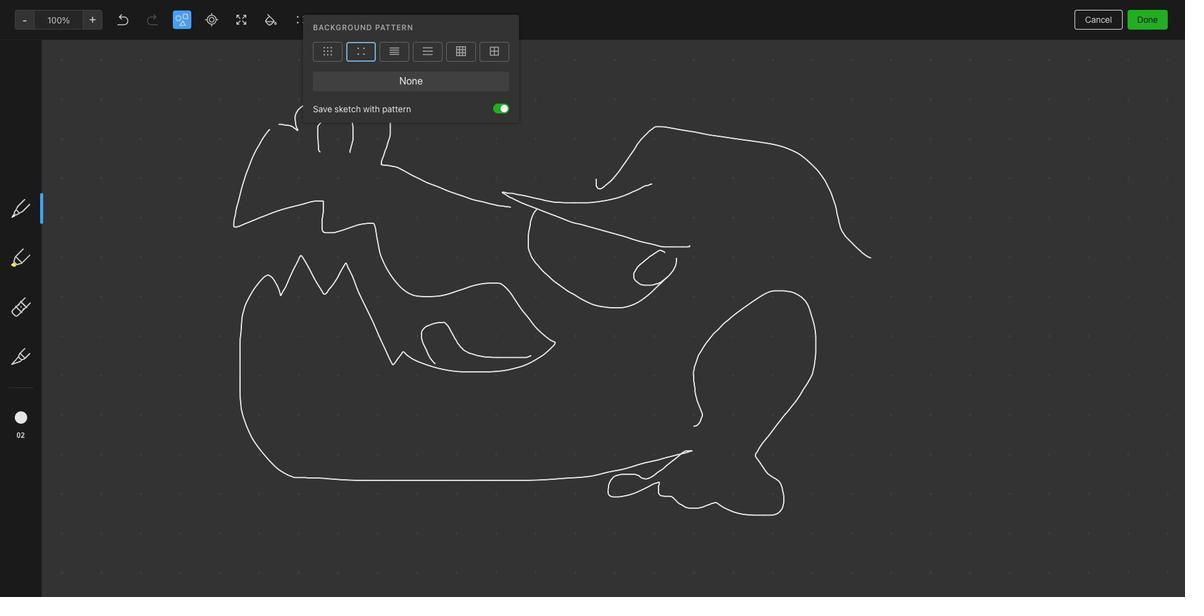 Task type: vqa. For each thing, say whether or not it's contained in the screenshot.
search box
no



Task type: describe. For each thing, give the bounding box(es) containing it.
alignment image
[[593, 35, 624, 52]]

heading level image
[[215, 35, 279, 52]]

first
[[53, 10, 70, 20]]

first notebook
[[53, 10, 108, 20]]

share button
[[1111, 5, 1156, 25]]

only you
[[1068, 9, 1101, 19]]

font color image
[[385, 35, 416, 52]]

notebook
[[72, 10, 108, 20]]

Note Editor text field
[[0, 0, 1186, 598]]

more image
[[729, 35, 767, 52]]

share
[[1122, 9, 1146, 20]]



Task type: locate. For each thing, give the bounding box(es) containing it.
only
[[1068, 9, 1085, 19]]

note window element
[[0, 0, 1186, 598]]

insert image
[[8, 35, 64, 52]]

font size image
[[351, 35, 382, 52]]

font family image
[[282, 35, 348, 52]]

highlight image
[[475, 35, 505, 52]]

first notebook button
[[38, 6, 113, 23]]

collapse note image
[[9, 7, 23, 22]]

you
[[1088, 9, 1101, 19]]



